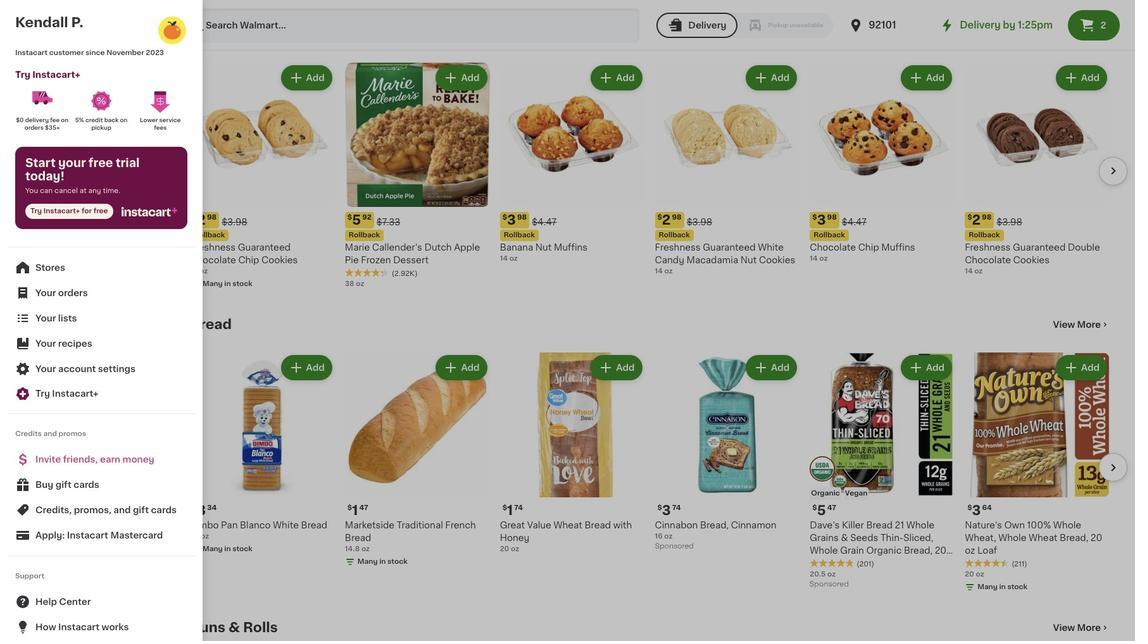 Task type: describe. For each thing, give the bounding box(es) containing it.
bimbo  pan blanco white bread 24 oz
[[190, 522, 328, 541]]

cookies inside cookies & brownies "link"
[[23, 390, 59, 398]]

instacart for apply:
[[67, 532, 108, 540]]

more desserts link
[[8, 478, 154, 502]]

you
[[25, 188, 38, 194]]

more for on sale now
[[1078, 30, 1102, 39]]

1 horizontal spatial rolls
[[243, 622, 278, 635]]

& for tortillas & flatbreads "link"
[[60, 510, 67, 519]]

add for marie callender's dutch apple pie frozen dessert
[[461, 73, 480, 82]]

wheat inside great value wheat bread with honey 20 oz
[[554, 522, 583, 530]]

0 vertical spatial bread link
[[190, 318, 232, 333]]

grain
[[841, 547, 865, 556]]

1 horizontal spatial cards
[[151, 506, 177, 515]]

& for cookies & brownies "link" at bottom
[[61, 390, 69, 398]]

1 vertical spatial buns & rolls
[[190, 622, 278, 635]]

holiday
[[15, 149, 51, 158]]

white inside bimbo  pan blanco white bread 24 oz
[[273, 522, 299, 530]]

bread, inside 'dave's killer bread 21 whole grains & seeds thin-sliced, whole grain organic bread, 20.5 oz loaf'
[[905, 547, 933, 556]]

5 for $ 5 92
[[352, 214, 361, 227]]

$4.47 for chip
[[842, 218, 867, 227]]

0 vertical spatial and
[[43, 431, 57, 438]]

add for marketside traditional french bread
[[461, 364, 480, 373]]

essentials
[[53, 149, 99, 158]]

more for bread
[[1078, 321, 1102, 330]]

oz inside freshness guaranteed white candy macadamia nut cookies 14 oz
[[665, 268, 673, 275]]

credits and promos
[[15, 431, 86, 438]]

$ 3 74
[[658, 504, 681, 518]]

help center
[[35, 598, 91, 607]]

wine link
[[8, 599, 154, 623]]

$ inside $ 5 47
[[813, 505, 818, 512]]

$ inside $ 1 74
[[503, 505, 507, 512]]

traditional
[[397, 522, 443, 530]]

0 vertical spatial gift
[[56, 481, 72, 490]]

100% satisfaction guarantee button
[[20, 118, 142, 131]]

baked
[[55, 534, 83, 543]]

bread inside 'dave's killer bread 21 whole grains & seeds thin-sliced, whole grain organic bread, 20.5 oz loaf'
[[867, 522, 893, 530]]

2 inside button
[[1101, 21, 1107, 30]]

stores
[[35, 264, 65, 272]]

blanco
[[240, 522, 271, 530]]

chocolate chip muffins 14 oz
[[810, 244, 916, 263]]

bagels & english muffins link
[[8, 406, 154, 430]]

1 for marketside traditional french bread
[[352, 504, 358, 518]]

bread, inside cinnabon bread, cinnamon 16 oz
[[701, 522, 729, 530]]

98 for banana nut muffins
[[518, 214, 527, 221]]

92
[[362, 214, 372, 221]]

64
[[983, 505, 993, 512]]

seafood
[[50, 245, 89, 254]]

dave's
[[810, 522, 840, 530]]

meat & seafood
[[15, 245, 89, 254]]

beverages link
[[8, 213, 154, 238]]

freshness guaranteed white candy macadamia nut cookies 14 oz
[[655, 244, 796, 275]]

credits and promos element
[[8, 447, 195, 549]]

rollback for freshness guaranteed white candy macadamia nut cookies
[[659, 232, 690, 239]]

1 vertical spatial buns & rolls link
[[190, 621, 278, 636]]

produce
[[15, 173, 54, 182]]

20 oz
[[966, 572, 985, 579]]

oz inside banana nut muffins 14 oz
[[510, 256, 518, 263]]

14 inside freshness guaranteed double chocolate cookies 14 oz
[[966, 268, 973, 275]]

delivery button
[[657, 13, 738, 38]]

$ 5 92
[[348, 214, 372, 227]]

sponsored badge image for 3
[[655, 543, 694, 551]]

$3.98 original price: $4.47 element for nut
[[500, 213, 645, 229]]

add for banana nut muffins
[[617, 73, 635, 82]]

invite
[[35, 455, 61, 464]]

1 vertical spatial beverages
[[40, 630, 88, 639]]

2 vertical spatial instacart+
[[52, 390, 99, 398]]

add button for marie callender's dutch apple pie frozen dessert
[[437, 66, 486, 89]]

1 vertical spatial 20.5
[[810, 572, 826, 579]]

wheat inside nature's own 100% whole wheat, whole wheat bread, 20 oz loaf
[[1029, 534, 1058, 543]]

2 vertical spatial many in stock
[[978, 584, 1028, 591]]

0 vertical spatial instacart
[[15, 49, 48, 56]]

satisfaction
[[53, 122, 96, 129]]

service type group
[[657, 13, 834, 38]]

desserts
[[48, 486, 88, 495]]

14 inside banana nut muffins 14 oz
[[500, 256, 508, 263]]

47 for 1
[[359, 505, 368, 512]]

frozen for frozen baked goods
[[23, 534, 53, 543]]

snacks
[[15, 269, 48, 278]]

wine
[[15, 606, 38, 615]]

great value wheat bread with honey 20 oz
[[500, 522, 632, 553]]

98 for chocolate chip muffins
[[828, 214, 837, 221]]

candy inside 'snacks & candy' link
[[60, 269, 90, 278]]

whole right own
[[1054, 522, 1082, 530]]

0 horizontal spatial buns
[[23, 366, 45, 374]]

fee
[[50, 117, 60, 123]]

pickup
[[91, 125, 111, 131]]

orders inside $0 delivery fee on orders $35+
[[25, 125, 44, 131]]

store
[[73, 109, 92, 116]]

meat
[[15, 245, 39, 254]]

by
[[1004, 20, 1016, 30]]

38 oz
[[345, 281, 365, 288]]

pastries
[[68, 462, 103, 471]]

start your free trial today! you can cancel at any time.
[[25, 158, 140, 194]]

1 vertical spatial bread link
[[8, 334, 154, 358]]

$ 2 98 for freshness guaranteed double chocolate cookies
[[968, 214, 992, 227]]

vegan
[[846, 491, 868, 497]]

2 view from the top
[[1054, 321, 1076, 330]]

all
[[133, 22, 142, 29]]

all stores link
[[43, 8, 167, 43]]

rollback for marie callender's dutch apple pie frozen dessert
[[349, 232, 380, 239]]

nut inside banana nut muffins 14 oz
[[536, 244, 552, 252]]

1:25pm
[[1019, 20, 1054, 30]]

nature's own 100% whole wheat, whole wheat bread, 20 oz loaf
[[966, 522, 1103, 556]]

credits
[[15, 431, 42, 438]]

chocolate inside freshness guaranteed chocolate chip cookies 14 oz many in stock
[[190, 256, 236, 265]]

everyday store prices link
[[38, 108, 124, 118]]

sliced,
[[904, 534, 934, 543]]

0 horizontal spatial rolls
[[57, 366, 79, 374]]

3 left 64
[[973, 504, 982, 518]]

3 left 34 at the left bottom of page
[[197, 504, 206, 518]]

free inside start your free trial today! you can cancel at any time.
[[89, 158, 113, 169]]

double
[[1069, 244, 1101, 252]]

recipes link
[[8, 70, 154, 96]]

walmart logo image
[[69, 66, 93, 90]]

oz inside nature's own 100% whole wheat, whole wheat bread, 20 oz loaf
[[966, 547, 976, 556]]

2 vertical spatial try
[[35, 390, 50, 398]]

frozen baked goods
[[23, 534, 115, 543]]

instacart+ for instacart customer since november 2023
[[32, 70, 80, 79]]

guarantee
[[98, 122, 134, 129]]

on for back
[[120, 117, 128, 123]]

bread inside marketside traditional french bread 14.8 oz
[[345, 534, 372, 543]]

rollback for banana nut muffins
[[504, 232, 535, 239]]

0 vertical spatial beverages
[[15, 221, 64, 230]]

100% inside button
[[32, 122, 52, 129]]

2 view more link from the top
[[1054, 319, 1111, 332]]

$0
[[16, 117, 24, 123]]

lower service fees
[[140, 117, 182, 131]]

today!
[[25, 171, 64, 182]]

92101 button
[[849, 8, 925, 43]]

everyday
[[38, 109, 72, 116]]

cookies inside freshness guaranteed double chocolate cookies 14 oz
[[1014, 256, 1050, 265]]

5%
[[75, 117, 84, 123]]

your for your lists
[[35, 314, 56, 323]]

loaf inside 'dave's killer bread 21 whole grains & seeds thin-sliced, whole grain organic bread, 20.5 oz loaf'
[[823, 560, 843, 568]]

add button for great value wheat bread with honey
[[593, 357, 641, 380]]

chocolate inside freshness guaranteed double chocolate cookies 14 oz
[[966, 256, 1012, 265]]

on
[[190, 28, 211, 41]]

your for your account settings
[[35, 365, 56, 374]]

it
[[56, 53, 62, 62]]

tortillas
[[23, 510, 58, 519]]

$ 1 47
[[348, 504, 368, 518]]

cookies inside freshness guaranteed white candy macadamia nut cookies 14 oz
[[760, 256, 796, 265]]

snacks & candy link
[[8, 262, 154, 286]]

view more link for rolls
[[1054, 622, 1111, 635]]

bagels & english muffins
[[23, 414, 133, 423]]

chip inside chocolate chip muffins 14 oz
[[859, 244, 880, 252]]

1 vertical spatial free
[[94, 208, 108, 215]]

pie
[[345, 256, 359, 265]]

20 inside great value wheat bread with honey 20 oz
[[500, 546, 510, 553]]

money
[[123, 455, 154, 464]]

98 for freshness guaranteed white candy macadamia nut cookies
[[672, 214, 682, 221]]

prices
[[94, 109, 116, 116]]

honey
[[500, 534, 530, 543]]

& for 'snacks & candy' link
[[50, 269, 58, 278]]

1 horizontal spatial 20
[[966, 572, 975, 579]]

muffins for banana nut muffins
[[554, 244, 588, 252]]

0 vertical spatial organic
[[812, 491, 841, 497]]

recipes
[[35, 79, 73, 87]]

lower
[[140, 117, 158, 123]]

holiday essentials
[[15, 149, 99, 158]]

muffins for chocolate chip muffins
[[882, 244, 916, 252]]

& for dairy & eggs link
[[42, 197, 49, 206]]

prepared
[[15, 582, 57, 591]]

candy inside freshness guaranteed white candy macadamia nut cookies 14 oz
[[655, 256, 685, 265]]

47 for 5
[[828, 505, 837, 512]]

buy for buy gift cards
[[35, 481, 53, 490]]

your orders
[[35, 289, 88, 298]]

view more for rolls
[[1054, 624, 1102, 633]]

with
[[614, 522, 632, 530]]

98 for freshness guaranteed double chocolate cookies
[[983, 214, 992, 221]]

walmart
[[62, 94, 100, 103]]

& for bagels & english muffins "link"
[[55, 414, 62, 423]]

$ 2 98 for freshness guaranteed white candy macadamia nut cookies
[[658, 214, 682, 227]]

marketside traditional french bread 14.8 oz
[[345, 522, 476, 553]]

loaf inside nature's own 100% whole wheat, whole wheat bread, 20 oz loaf
[[978, 547, 998, 556]]

$ 3 98 for banana nut muffins
[[503, 214, 527, 227]]

instacart plus image
[[122, 207, 177, 216]]

frozen baked goods link
[[8, 526, 154, 551]]

add button for freshness guaranteed double chocolate cookies
[[1058, 66, 1107, 89]]

help
[[35, 598, 57, 607]]

bread, inside nature's own 100% whole wheat, whole wheat bread, 20 oz loaf
[[1061, 534, 1089, 543]]

74 for 3
[[673, 505, 681, 512]]

0 vertical spatial buns & rolls
[[23, 366, 79, 374]]

in inside freshness guaranteed chocolate chip cookies 14 oz many in stock
[[224, 281, 231, 288]]

add button for nature's own 100% whole wheat, whole wheat bread, 20 oz loaf
[[1058, 357, 1107, 380]]

your lists
[[35, 314, 77, 323]]

3 up chocolate chip muffins 14 oz
[[818, 214, 826, 227]]

cookies inside freshness guaranteed chocolate chip cookies 14 oz many in stock
[[262, 256, 298, 265]]

hard beverages
[[15, 630, 88, 639]]

2 button
[[1069, 10, 1121, 41]]

freshness for chocolate
[[966, 244, 1011, 252]]

brownies
[[71, 390, 112, 398]]

bread inside 'link'
[[23, 341, 49, 350]]

freshness for chip
[[190, 244, 236, 252]]

bakery link
[[8, 310, 154, 334]]



Task type: locate. For each thing, give the bounding box(es) containing it.
0 vertical spatial view
[[1054, 30, 1076, 39]]

1 horizontal spatial $ 3 98
[[813, 214, 837, 227]]

kendall p. image
[[157, 15, 188, 46]]

help center link
[[8, 590, 195, 615]]

wheat right wheat,
[[1029, 534, 1058, 543]]

2 $2.98 original price: $3.98 element from the left
[[655, 213, 800, 229]]

whole up sliced,
[[907, 522, 935, 530]]

oz inside 'dave's killer bread 21 whole grains & seeds thin-sliced, whole grain organic bread, 20.5 oz loaf'
[[810, 560, 821, 568]]

1 vertical spatial nut
[[741, 256, 757, 265]]

again
[[64, 53, 89, 62]]

$3.98 for freshness guaranteed chocolate chip cookies
[[222, 218, 248, 227]]

1 horizontal spatial buns & rolls link
[[190, 621, 278, 636]]

white inside freshness guaranteed white candy macadamia nut cookies 14 oz
[[758, 244, 784, 252]]

2 item carousel region from the top
[[190, 348, 1128, 601]]

friends,
[[63, 455, 98, 464]]

34
[[207, 505, 217, 512]]

100% right own
[[1028, 522, 1052, 530]]

try instacart+ for free
[[30, 208, 108, 215]]

frozen inside the marie callender's dutch apple pie frozen dessert
[[361, 256, 391, 265]]

4 98 from the left
[[518, 214, 527, 221]]

74 up 'cinnabon'
[[673, 505, 681, 512]]

0 horizontal spatial muffins
[[99, 414, 133, 423]]

on inside 5% credit back on pickup
[[120, 117, 128, 123]]

on for fee
[[61, 117, 69, 123]]

item carousel region
[[190, 57, 1128, 297], [190, 348, 1128, 601]]

on right fee on the left of page
[[61, 117, 69, 123]]

add button for marketside traditional french bread
[[437, 357, 486, 380]]

$4.47 up chocolate chip muffins 14 oz
[[842, 218, 867, 227]]

4 rollback from the left
[[814, 232, 846, 239]]

organic down thin-
[[867, 547, 902, 556]]

rollback up chocolate chip muffins 14 oz
[[814, 232, 846, 239]]

cinnabon
[[655, 522, 698, 530]]

add button for freshness guaranteed chocolate chip cookies
[[282, 66, 331, 89]]

2 98
[[197, 214, 217, 227]]

oz
[[820, 256, 828, 263], [510, 256, 518, 263], [200, 268, 208, 275], [665, 268, 673, 275], [975, 268, 983, 275], [356, 281, 365, 288], [201, 534, 209, 541], [665, 534, 673, 541], [362, 546, 370, 553], [511, 546, 520, 553], [966, 547, 976, 556], [810, 560, 821, 568], [828, 572, 836, 579], [977, 572, 985, 579]]

1 horizontal spatial and
[[114, 506, 131, 515]]

$4.47 for nut
[[532, 218, 557, 227]]

on right back
[[120, 117, 128, 123]]

0 horizontal spatial buns & rolls link
[[8, 358, 154, 382]]

2 freshness from the left
[[655, 244, 701, 252]]

freshness inside freshness guaranteed white candy macadamia nut cookies 14 oz
[[655, 244, 701, 252]]

instacart+ down it
[[32, 70, 80, 79]]

5 left 92
[[352, 214, 361, 227]]

loaf
[[978, 547, 998, 556], [823, 560, 843, 568]]

sponsored badge image down 16
[[655, 543, 694, 551]]

guaranteed for double
[[1014, 244, 1066, 252]]

english
[[65, 414, 97, 423]]

your for your recipes
[[35, 340, 56, 348]]

all stores
[[133, 22, 166, 29]]

french
[[446, 522, 476, 530]]

try instacart+ link
[[8, 382, 195, 406]]

fees
[[154, 125, 167, 131]]

$2.98 original price: $3.98 element for freshness guaranteed chocolate chip cookies
[[190, 213, 335, 229]]

47
[[359, 505, 368, 512], [828, 505, 837, 512]]

1 vertical spatial 20
[[500, 546, 510, 553]]

view more for now
[[1054, 30, 1102, 39]]

your down "snacks & candy"
[[35, 289, 56, 298]]

add for nature's own 100% whole wheat, whole wheat bread, 20 oz loaf
[[1082, 364, 1100, 373]]

3 view more from the top
[[1054, 624, 1102, 633]]

at
[[80, 188, 87, 194]]

0 vertical spatial cards
[[74, 481, 99, 490]]

0 horizontal spatial chocolate
[[190, 256, 236, 265]]

nut
[[536, 244, 552, 252], [741, 256, 757, 265]]

your lists link
[[8, 306, 195, 331]]

2 horizontal spatial muffins
[[882, 244, 916, 252]]

in
[[224, 281, 231, 288], [224, 546, 231, 553], [380, 559, 386, 566], [1000, 584, 1006, 591]]

beverages down the wine link at left
[[40, 630, 88, 639]]

2 47 from the left
[[828, 505, 837, 512]]

1 on from the left
[[61, 117, 69, 123]]

try instacart+ image
[[15, 386, 30, 402]]

2 guaranteed from the left
[[703, 244, 756, 252]]

can
[[40, 188, 53, 194]]

candy left macadamia
[[655, 256, 685, 265]]

& for left buns & rolls link
[[48, 366, 55, 374]]

instacart+ up bagels & english muffins
[[52, 390, 99, 398]]

breakfast pastries link
[[8, 454, 154, 478]]

many in stock
[[203, 546, 253, 553], [358, 559, 408, 566], [978, 584, 1028, 591]]

3 $2.98 original price: $3.98 element from the left
[[966, 213, 1111, 229]]

sponsored badge image for 5
[[810, 581, 849, 589]]

many in stock down 14.8
[[358, 559, 408, 566]]

bread inside bimbo  pan blanco white bread 24 oz
[[301, 522, 328, 530]]

organic vegan
[[812, 491, 868, 497]]

$3.98 original price: $4.47 element
[[810, 213, 955, 229], [500, 213, 645, 229]]

rollback for freshness guaranteed double chocolate cookies
[[969, 232, 1001, 239]]

rollback for chocolate chip muffins
[[814, 232, 846, 239]]

add button for freshness guaranteed white candy macadamia nut cookies
[[748, 66, 797, 89]]

lists
[[35, 104, 57, 113]]

(211)
[[1012, 561, 1028, 568]]

$2.98 original price: $3.98 element up freshness guaranteed chocolate chip cookies 14 oz many in stock
[[190, 213, 335, 229]]

3 rollback from the left
[[659, 232, 690, 239]]

47 inside $ 1 47
[[359, 505, 368, 512]]

$ 3 98 for chocolate chip muffins
[[813, 214, 837, 227]]

1 horizontal spatial buns & rolls
[[190, 622, 278, 635]]

instacart inside support "element"
[[58, 623, 100, 632]]

0 horizontal spatial orders
[[25, 125, 44, 131]]

2 $ 2 98 from the left
[[968, 214, 992, 227]]

$3.98 up macadamia
[[687, 218, 713, 227]]

delivery for delivery by 1:25pm
[[961, 20, 1001, 30]]

0 vertical spatial rolls
[[57, 366, 79, 374]]

0 horizontal spatial gift
[[56, 481, 72, 490]]

try for instacart customer since november 2023
[[15, 70, 30, 79]]

banana nut muffins 14 oz
[[500, 244, 588, 263]]

add button for bimbo  pan blanco white bread
[[282, 357, 331, 380]]

organic up $ 5 47
[[812, 491, 841, 497]]

2 view more from the top
[[1054, 321, 1102, 330]]

try right try instacart+ image
[[35, 390, 50, 398]]

100% inside nature's own 100% whole wheat, whole wheat bread, 20 oz loaf
[[1028, 522, 1052, 530]]

rollback up freshness guaranteed double chocolate cookies 14 oz
[[969, 232, 1001, 239]]

1 view more from the top
[[1054, 30, 1102, 39]]

on inside $0 delivery fee on orders $35+
[[61, 117, 69, 123]]

add for bimbo  pan blanco white bread
[[306, 364, 325, 373]]

$2.98 original price: $3.98 element for freshness guaranteed white candy macadamia nut cookies
[[655, 213, 800, 229]]

$3.98 original price: $4.47 element up banana nut muffins 14 oz
[[500, 213, 645, 229]]

oz inside bimbo  pan blanco white bread 24 oz
[[201, 534, 209, 541]]

instacart logo image
[[43, 18, 119, 33]]

1 guaranteed from the left
[[238, 244, 291, 252]]

1 up "great"
[[507, 504, 513, 518]]

1 view from the top
[[1054, 30, 1076, 39]]

(2.92k)
[[392, 271, 418, 278]]

rollback
[[194, 232, 225, 239], [349, 232, 380, 239], [659, 232, 690, 239], [814, 232, 846, 239], [504, 232, 535, 239], [969, 232, 1001, 239]]

sponsored badge image down 20.5 oz
[[810, 581, 849, 589]]

gift up mastercard
[[133, 506, 149, 515]]

0 horizontal spatial 47
[[359, 505, 368, 512]]

1 vertical spatial view more link
[[1054, 319, 1111, 332]]

0 vertical spatial many in stock
[[203, 546, 253, 553]]

$3.98 up freshness guaranteed double chocolate cookies 14 oz
[[997, 218, 1023, 227]]

oz inside marketside traditional french bread 14.8 oz
[[362, 546, 370, 553]]

0 horizontal spatial $2.98 original price: $3.98 element
[[190, 213, 335, 229]]

free right for
[[94, 208, 108, 215]]

cookies & brownies link
[[8, 382, 154, 406]]

1 $ 2 98 from the left
[[658, 214, 682, 227]]

2 vertical spatial view more
[[1054, 624, 1102, 633]]

1
[[352, 504, 358, 518], [507, 504, 513, 518]]

3 your from the top
[[35, 340, 56, 348]]

0 vertical spatial white
[[758, 244, 784, 252]]

breakfast pastries
[[23, 462, 103, 471]]

item carousel region containing 2
[[190, 57, 1128, 297]]

3 up banana
[[507, 214, 516, 227]]

0 horizontal spatial 74
[[515, 505, 523, 512]]

1 horizontal spatial nut
[[741, 256, 757, 265]]

1 item carousel region from the top
[[190, 57, 1128, 297]]

(201)
[[857, 561, 875, 568]]

1 horizontal spatial $2.98 original price: $3.98 element
[[655, 213, 800, 229]]

0 horizontal spatial 20
[[500, 546, 510, 553]]

$2.98 original price: $3.98 element up freshness guaranteed double chocolate cookies 14 oz
[[966, 213, 1111, 229]]

0 vertical spatial view more
[[1054, 30, 1102, 39]]

delivery for delivery
[[689, 21, 727, 30]]

1 for great value wheat bread with honey
[[507, 504, 513, 518]]

3 $3.98 from the left
[[997, 218, 1023, 227]]

1 vertical spatial white
[[273, 522, 299, 530]]

killer
[[843, 522, 865, 530]]

instacart for how
[[58, 623, 100, 632]]

& for meat & seafood link
[[41, 245, 48, 254]]

& for cakes & pies "link"
[[53, 438, 60, 447]]

oz inside freshness guaranteed double chocolate cookies 14 oz
[[975, 268, 983, 275]]

delivery by 1:25pm link
[[940, 18, 1054, 33]]

orders down 'snacks & candy' link
[[58, 289, 88, 298]]

freshness for candy
[[655, 244, 701, 252]]

1 horizontal spatial candy
[[655, 256, 685, 265]]

product group
[[190, 62, 335, 292], [345, 62, 490, 290], [500, 62, 645, 264], [655, 62, 800, 277], [810, 62, 955, 264], [966, 62, 1111, 277], [190, 353, 335, 558], [345, 353, 490, 570], [500, 353, 645, 555], [655, 353, 800, 554], [810, 353, 955, 592], [966, 353, 1111, 596]]

0 horizontal spatial sponsored badge image
[[655, 543, 694, 551]]

loaf down wheat,
[[978, 547, 998, 556]]

guaranteed inside freshness guaranteed chocolate chip cookies 14 oz many in stock
[[238, 244, 291, 252]]

1 vertical spatial instacart+
[[44, 208, 80, 215]]

delivery by 1:25pm
[[961, 20, 1054, 30]]

20 inside nature's own 100% whole wheat, whole wheat bread, 20 oz loaf
[[1091, 534, 1103, 543]]

organic inside 'dave's killer bread 21 whole grains & seeds thin-sliced, whole grain organic bread, 20.5 oz loaf'
[[867, 547, 902, 556]]

buy inside credits and promos element
[[35, 481, 53, 490]]

1 vertical spatial buy
[[35, 481, 53, 490]]

1 buy from the top
[[35, 53, 53, 62]]

add for freshness guaranteed double chocolate cookies
[[1082, 73, 1100, 82]]

freshness guaranteed double chocolate cookies 14 oz
[[966, 244, 1101, 275]]

0 vertical spatial 20
[[1091, 534, 1103, 543]]

candy
[[655, 256, 685, 265], [60, 269, 90, 278]]

cards
[[74, 481, 99, 490], [151, 506, 177, 515]]

1 vertical spatial candy
[[60, 269, 90, 278]]

1 vertical spatial frozen
[[15, 293, 46, 302]]

1 $2.98 original price: $3.98 element from the left
[[190, 213, 335, 229]]

frozen down marie
[[361, 256, 391, 265]]

1 1 from the left
[[352, 504, 358, 518]]

2 buy from the top
[[35, 481, 53, 490]]

recipes
[[58, 340, 92, 348]]

oz inside freshness guaranteed chocolate chip cookies 14 oz many in stock
[[200, 268, 208, 275]]

0 vertical spatial chip
[[859, 244, 880, 252]]

1 horizontal spatial buns
[[190, 622, 226, 635]]

0 vertical spatial candy
[[655, 256, 685, 265]]

1 vertical spatial and
[[114, 506, 131, 515]]

0 horizontal spatial $ 3 98
[[503, 214, 527, 227]]

muffins inside "link"
[[99, 414, 133, 423]]

item carousel region for bread
[[190, 348, 1128, 601]]

view for rolls
[[1054, 624, 1076, 633]]

frozen link
[[8, 286, 154, 310]]

delivery inside delivery button
[[689, 21, 727, 30]]

$3.98 original price: $4.47 element for chip
[[810, 213, 955, 229]]

rollback for freshness guaranteed chocolate chip cookies
[[194, 232, 225, 239]]

&
[[42, 197, 49, 206], [41, 245, 48, 254], [50, 269, 58, 278], [48, 366, 55, 374], [61, 390, 69, 398], [55, 414, 62, 423], [53, 438, 60, 447], [60, 510, 67, 519], [842, 534, 849, 543], [229, 622, 240, 635]]

1 horizontal spatial muffins
[[554, 244, 588, 252]]

1 horizontal spatial freshness
[[655, 244, 701, 252]]

promos,
[[74, 506, 111, 515]]

$ inside $ 3 64
[[968, 505, 973, 512]]

1 vertical spatial bread,
[[1061, 534, 1089, 543]]

2 on from the left
[[120, 117, 128, 123]]

item carousel region for on sale now
[[190, 57, 1128, 297]]

and down bagels
[[43, 431, 57, 438]]

0 horizontal spatial chip
[[238, 256, 259, 265]]

instacart+ down "eggs"
[[44, 208, 80, 215]]

rollback up macadamia
[[659, 232, 690, 239]]

1 $3.98 from the left
[[222, 218, 248, 227]]

whole down own
[[999, 534, 1027, 543]]

loaf up 20.5 oz
[[823, 560, 843, 568]]

tortillas & flatbreads
[[23, 510, 116, 519]]

cinnabon bread, cinnamon 16 oz
[[655, 522, 777, 541]]

any
[[88, 188, 101, 194]]

74 inside $ 1 74
[[515, 505, 523, 512]]

breakfast
[[23, 462, 65, 471]]

add for great value wheat bread with honey
[[617, 364, 635, 373]]

47 down organic vegan
[[828, 505, 837, 512]]

5
[[352, 214, 361, 227], [818, 504, 827, 518]]

3 view more link from the top
[[1054, 622, 1111, 635]]

1 horizontal spatial gift
[[133, 506, 149, 515]]

$5.92 original price: $7.33 element
[[345, 213, 490, 229]]

frozen up bakery
[[15, 293, 46, 302]]

0 horizontal spatial 20.5
[[810, 572, 826, 579]]

2 horizontal spatial chocolate
[[966, 256, 1012, 265]]

wheat,
[[966, 534, 997, 543]]

0 vertical spatial try instacart+
[[15, 70, 80, 79]]

$3.98 right 2 98
[[222, 218, 248, 227]]

74 up "great"
[[515, 505, 523, 512]]

orders down delivery
[[25, 125, 44, 131]]

3 98 from the left
[[828, 214, 837, 221]]

wheat right the value
[[554, 522, 583, 530]]

0 vertical spatial view more link
[[1054, 28, 1111, 41]]

$ 3 98
[[813, 214, 837, 227], [503, 214, 527, 227]]

add for freshness guaranteed chocolate chip cookies
[[306, 73, 325, 82]]

1 98 from the left
[[207, 214, 217, 221]]

many
[[203, 281, 223, 288], [203, 546, 223, 553], [358, 559, 378, 566], [978, 584, 998, 591]]

and inside credits, promos, and gift cards link
[[114, 506, 131, 515]]

1 horizontal spatial sponsored badge image
[[810, 581, 849, 589]]

beverages down dairy & eggs
[[15, 221, 64, 230]]

add for chocolate chip muffins
[[927, 73, 945, 82]]

pan
[[221, 522, 238, 530]]

buy for buy it again
[[35, 53, 53, 62]]

1 vertical spatial view more
[[1054, 321, 1102, 330]]

5 for $ 5 47
[[818, 504, 827, 518]]

$ inside $ 3 74
[[658, 505, 663, 512]]

2 $ 3 98 from the left
[[503, 214, 527, 227]]

1 vertical spatial wheat
[[1029, 534, 1058, 543]]

try down dairy
[[30, 208, 42, 215]]

$2.98 original price: $3.98 element for freshness guaranteed double chocolate cookies
[[966, 213, 1111, 229]]

instacart+ for you can cancel at any time.
[[44, 208, 80, 215]]

1 horizontal spatial 1
[[507, 504, 513, 518]]

buy
[[35, 53, 53, 62], [35, 481, 53, 490]]

organic
[[812, 491, 841, 497], [867, 547, 902, 556]]

3
[[818, 214, 826, 227], [507, 214, 516, 227], [197, 504, 206, 518], [663, 504, 671, 518], [973, 504, 982, 518]]

try instacart+ down it
[[15, 70, 80, 79]]

nature's
[[966, 522, 1003, 530]]

start
[[25, 158, 56, 169]]

2 $3.98 original price: $4.47 element from the left
[[500, 213, 645, 229]]

frozen down the tortillas
[[23, 534, 53, 543]]

1 up marketside
[[352, 504, 358, 518]]

add button for banana nut muffins
[[593, 66, 641, 89]]

1 $ 3 98 from the left
[[813, 214, 837, 227]]

100% down the lists
[[32, 122, 52, 129]]

cancel
[[55, 188, 78, 194]]

& inside 'dave's killer bread 21 whole grains & seeds thin-sliced, whole grain organic bread, 20.5 oz loaf'
[[842, 534, 849, 543]]

1 horizontal spatial 74
[[673, 505, 681, 512]]

1 47 from the left
[[359, 505, 368, 512]]

16
[[655, 534, 663, 541]]

dessert
[[394, 256, 429, 265]]

2
[[1101, 21, 1107, 30], [197, 214, 206, 227], [663, 214, 671, 227], [973, 214, 981, 227]]

1 vertical spatial buns
[[190, 622, 226, 635]]

1 horizontal spatial orders
[[58, 289, 88, 298]]

guaranteed inside freshness guaranteed double chocolate cookies 14 oz
[[1014, 244, 1066, 252]]

3 guaranteed from the left
[[1014, 244, 1066, 252]]

oz inside chocolate chip muffins 14 oz
[[820, 256, 828, 263]]

2 98 from the left
[[672, 214, 682, 221]]

$4.47 up banana nut muffins 14 oz
[[532, 218, 557, 227]]

your account settings link
[[8, 357, 195, 382]]

2 vertical spatial bread,
[[905, 547, 933, 556]]

free left the trial
[[89, 158, 113, 169]]

1 vertical spatial try instacart+
[[35, 390, 99, 398]]

$2.98 original price: $3.98 element up freshness guaranteed white candy macadamia nut cookies 14 oz
[[655, 213, 800, 229]]

47 up marketside
[[359, 505, 368, 512]]

buns & rolls link
[[8, 358, 154, 382], [190, 621, 278, 636]]

1 horizontal spatial 100%
[[1028, 522, 1052, 530]]

time.
[[103, 188, 120, 194]]

14 inside chocolate chip muffins 14 oz
[[810, 256, 818, 263]]

$2.98 original price: $3.98 element
[[190, 213, 335, 229], [655, 213, 800, 229], [966, 213, 1111, 229]]

100%
[[32, 122, 52, 129], [1028, 522, 1052, 530]]

1 your from the top
[[35, 289, 56, 298]]

0 vertical spatial loaf
[[978, 547, 998, 556]]

1 $3.98 original price: $4.47 element from the left
[[810, 213, 955, 229]]

stock inside freshness guaranteed chocolate chip cookies 14 oz many in stock
[[233, 281, 253, 288]]

try left recipes
[[15, 70, 30, 79]]

1 horizontal spatial on
[[120, 117, 128, 123]]

1 vertical spatial orders
[[58, 289, 88, 298]]

$ 3 98 up chocolate chip muffins 14 oz
[[813, 214, 837, 227]]

whole down grains
[[810, 547, 839, 556]]

4 your from the top
[[35, 365, 56, 374]]

delivery inside delivery by 1:25pm link
[[961, 20, 1001, 30]]

$ 3 98 up banana
[[503, 214, 527, 227]]

nut right banana
[[536, 244, 552, 252]]

1 horizontal spatial organic
[[867, 547, 902, 556]]

1 horizontal spatial guaranteed
[[703, 244, 756, 252]]

hard beverages link
[[8, 623, 154, 642]]

0 horizontal spatial $4.47
[[532, 218, 557, 227]]

buy gift cards link
[[8, 473, 195, 498]]

and up mastercard
[[114, 506, 131, 515]]

freshness inside freshness guaranteed double chocolate cookies 14 oz
[[966, 244, 1011, 252]]

0 horizontal spatial freshness
[[190, 244, 236, 252]]

guaranteed for white
[[703, 244, 756, 252]]

5 98 from the left
[[983, 214, 992, 221]]

0 horizontal spatial delivery
[[689, 21, 727, 30]]

item carousel region containing 3
[[190, 348, 1128, 601]]

many in stock for 1
[[358, 559, 408, 566]]

$ inside $ 1 47
[[348, 505, 352, 512]]

on sale now
[[190, 28, 279, 41]]

& inside "link"
[[53, 438, 60, 447]]

0 vertical spatial buy
[[35, 53, 53, 62]]

dairy & eggs
[[15, 197, 74, 206]]

2 $4.47 from the left
[[532, 218, 557, 227]]

1 rollback from the left
[[194, 232, 225, 239]]

try for you can cancel at any time.
[[30, 208, 42, 215]]

14
[[810, 256, 818, 263], [500, 256, 508, 263], [190, 268, 198, 275], [655, 268, 663, 275], [966, 268, 973, 275]]

2 horizontal spatial $3.98
[[997, 218, 1023, 227]]

add button for chocolate chip muffins
[[903, 66, 952, 89]]

your
[[58, 158, 86, 169]]

chip inside freshness guaranteed chocolate chip cookies 14 oz many in stock
[[238, 256, 259, 265]]

oz inside great value wheat bread with honey 20 oz
[[511, 546, 520, 553]]

2 1 from the left
[[507, 504, 513, 518]]

0 horizontal spatial bread link
[[8, 334, 154, 358]]

frozen
[[361, 256, 391, 265], [15, 293, 46, 302], [23, 534, 53, 543]]

0 horizontal spatial guaranteed
[[238, 244, 291, 252]]

add button
[[282, 66, 331, 89], [437, 66, 486, 89], [593, 66, 641, 89], [748, 66, 797, 89], [903, 66, 952, 89], [1058, 66, 1107, 89], [282, 357, 331, 380], [437, 357, 486, 380], [593, 357, 641, 380], [748, 357, 797, 380], [903, 357, 952, 380], [1058, 357, 1107, 380]]

0 horizontal spatial bread,
[[701, 522, 729, 530]]

20.5 inside 'dave's killer bread 21 whole grains & seeds thin-sliced, whole grain organic bread, 20.5 oz loaf'
[[936, 547, 955, 556]]

rollback up banana
[[504, 232, 535, 239]]

guaranteed inside freshness guaranteed white candy macadamia nut cookies 14 oz
[[703, 244, 756, 252]]

$3.98 for freshness guaranteed white candy macadamia nut cookies
[[687, 218, 713, 227]]

47 inside $ 5 47
[[828, 505, 837, 512]]

1 vertical spatial many in stock
[[358, 559, 408, 566]]

frozen inside the frozen link
[[15, 293, 46, 302]]

2 horizontal spatial many in stock
[[978, 584, 1028, 591]]

dairy
[[15, 197, 40, 206]]

rollback down 2 98
[[194, 232, 225, 239]]

0 vertical spatial try
[[15, 70, 30, 79]]

5 up dave's
[[818, 504, 827, 518]]

rollback up marie
[[349, 232, 380, 239]]

6 rollback from the left
[[969, 232, 1001, 239]]

muffins inside banana nut muffins 14 oz
[[554, 244, 588, 252]]

view for now
[[1054, 30, 1076, 39]]

0 vertical spatial buns
[[23, 366, 45, 374]]

$3.98 original price: $4.47 element up chocolate chip muffins 14 oz
[[810, 213, 955, 229]]

cards down pastries
[[74, 481, 99, 490]]

your down bakery
[[35, 340, 56, 348]]

14 inside freshness guaranteed chocolate chip cookies 14 oz many in stock
[[190, 268, 198, 275]]

$3.98 for freshness guaranteed double chocolate cookies
[[997, 218, 1023, 227]]

frozen for frozen
[[15, 293, 46, 302]]

your left lists
[[35, 314, 56, 323]]

support element
[[8, 590, 195, 640]]

0 horizontal spatial white
[[273, 522, 299, 530]]

gift down the breakfast pastries
[[56, 481, 72, 490]]

nut right macadamia
[[741, 256, 757, 265]]

frozen inside frozen baked goods link
[[23, 534, 53, 543]]

20.5
[[936, 547, 955, 556], [810, 572, 826, 579]]

try instacart+ up bagels & english muffins
[[35, 390, 99, 398]]

2 $3.98 from the left
[[687, 218, 713, 227]]

many in stock for 34
[[203, 546, 253, 553]]

prepared foods
[[15, 582, 88, 591]]

98 inside 2 98
[[207, 214, 217, 221]]

nut inside freshness guaranteed white candy macadamia nut cookies 14 oz
[[741, 256, 757, 265]]

buy left it
[[35, 53, 53, 62]]

your for your orders
[[35, 289, 56, 298]]

3 freshness from the left
[[966, 244, 1011, 252]]

5 rollback from the left
[[504, 232, 535, 239]]

0 vertical spatial frozen
[[361, 256, 391, 265]]

2 horizontal spatial 20
[[1091, 534, 1103, 543]]

3 view from the top
[[1054, 624, 1076, 633]]

oz inside cinnabon bread, cinnamon 16 oz
[[665, 534, 673, 541]]

1 vertical spatial organic
[[867, 547, 902, 556]]

2 your from the top
[[35, 314, 56, 323]]

many inside freshness guaranteed chocolate chip cookies 14 oz many in stock
[[203, 281, 223, 288]]

& inside "link"
[[60, 510, 67, 519]]

74 inside $ 3 74
[[673, 505, 681, 512]]

1 vertical spatial loaf
[[823, 560, 843, 568]]

$ inside $ 5 92
[[348, 214, 352, 221]]

2 vertical spatial view more link
[[1054, 622, 1111, 635]]

0 horizontal spatial on
[[61, 117, 69, 123]]

1 freshness from the left
[[190, 244, 236, 252]]

chocolate inside chocolate chip muffins 14 oz
[[810, 244, 857, 252]]

14 inside freshness guaranteed white candy macadamia nut cookies 14 oz
[[655, 268, 663, 275]]

0 vertical spatial orders
[[25, 125, 44, 131]]

add for freshness guaranteed white candy macadamia nut cookies
[[772, 73, 790, 82]]

74 for 1
[[515, 505, 523, 512]]

None search field
[[181, 8, 641, 43]]

1 74 from the left
[[673, 505, 681, 512]]

wheat
[[554, 522, 583, 530], [1029, 534, 1058, 543]]

0 horizontal spatial loaf
[[823, 560, 843, 568]]

many in stock down pan on the left
[[203, 546, 253, 553]]

view more link for now
[[1054, 28, 1111, 41]]

2 vertical spatial view
[[1054, 624, 1076, 633]]

your down your recipes
[[35, 365, 56, 374]]

muffins inside chocolate chip muffins 14 oz
[[882, 244, 916, 252]]

buy it again
[[35, 53, 89, 62]]

0 horizontal spatial many in stock
[[203, 546, 253, 553]]

cards up mastercard
[[151, 506, 177, 515]]

1 view more link from the top
[[1054, 28, 1111, 41]]

3 up 'cinnabon'
[[663, 504, 671, 518]]

candy up your orders
[[60, 269, 90, 278]]

1 $4.47 from the left
[[842, 218, 867, 227]]

credits, promos, and gift cards link
[[8, 498, 195, 523]]

how
[[35, 623, 56, 632]]

dave's killer bread 21 whole grains & seeds thin-sliced, whole grain organic bread, 20.5 oz loaf
[[810, 522, 955, 568]]

promos
[[59, 431, 86, 438]]

2 rollback from the left
[[349, 232, 380, 239]]

many in stock down '(211)'
[[978, 584, 1028, 591]]

more for buns & rolls
[[1078, 624, 1102, 633]]

lists
[[58, 314, 77, 323]]

your orders link
[[8, 281, 195, 306]]

instacart inside button
[[67, 532, 108, 540]]

sponsored badge image
[[655, 543, 694, 551], [810, 581, 849, 589]]

0 vertical spatial sponsored badge image
[[655, 543, 694, 551]]

foods
[[59, 582, 88, 591]]

1 vertical spatial item carousel region
[[190, 348, 1128, 601]]

bread inside great value wheat bread with honey 20 oz
[[585, 522, 611, 530]]

guaranteed for chocolate
[[238, 244, 291, 252]]

buy down breakfast
[[35, 481, 53, 490]]

2 74 from the left
[[515, 505, 523, 512]]

freshness inside freshness guaranteed chocolate chip cookies 14 oz many in stock
[[190, 244, 236, 252]]



Task type: vqa. For each thing, say whether or not it's contained in the screenshot.
"$ 1 25"
no



